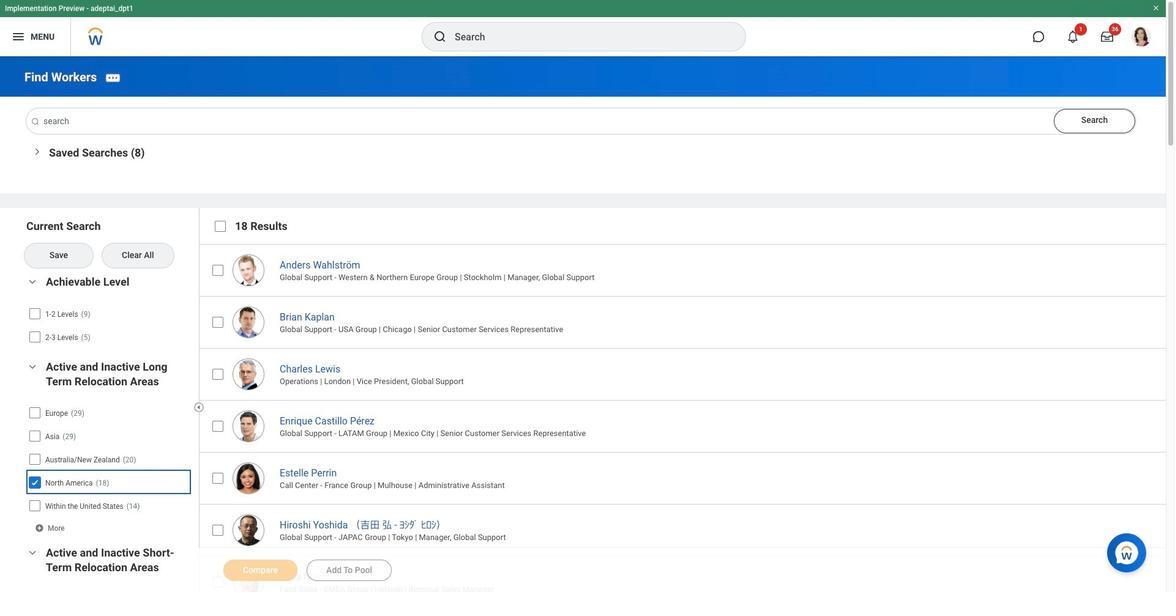 Task type: vqa. For each thing, say whether or not it's contained in the screenshot.
2nd list item from the bottom of the page
yes



Task type: describe. For each thing, give the bounding box(es) containing it.
close environment banner image
[[1153, 4, 1160, 12]]

6 list item from the top
[[199, 504, 1175, 556]]

search image
[[31, 117, 40, 127]]

inbox large image
[[1101, 31, 1113, 43]]

justify image
[[11, 29, 26, 44]]

Search Workday  search field
[[455, 23, 720, 50]]

7 list item from the top
[[199, 556, 1175, 593]]

4 list item from the top
[[199, 400, 1175, 452]]

0 vertical spatial chevron down image
[[29, 144, 41, 159]]

search image
[[433, 29, 447, 44]]

check small image
[[27, 475, 42, 490]]

chevron down image
[[25, 363, 40, 372]]



Task type: locate. For each thing, give the bounding box(es) containing it.
tree
[[29, 304, 189, 348], [27, 403, 189, 517]]

2 list item from the top
[[199, 296, 1175, 348]]

chevron down image
[[29, 144, 41, 159], [25, 278, 40, 287], [25, 549, 40, 558]]

profile logan mcneil image
[[1132, 27, 1151, 49]]

1 list item from the top
[[199, 244, 1175, 296]]

list item
[[199, 244, 1175, 296], [199, 296, 1175, 348], [199, 348, 1175, 400], [199, 400, 1175, 452], [199, 452, 1175, 504], [199, 504, 1175, 556], [199, 556, 1175, 593]]

main content
[[0, 56, 1175, 593]]

1 vertical spatial chevron down image
[[25, 278, 40, 287]]

group
[[24, 274, 193, 350], [24, 359, 193, 536]]

banner
[[0, 0, 1166, 56]]

filter search field
[[24, 219, 201, 593]]

notifications large image
[[1067, 31, 1079, 43]]

find workers element
[[24, 70, 97, 84]]

2 group from the top
[[24, 359, 193, 536]]

1 vertical spatial tree
[[27, 403, 189, 517]]

0 vertical spatial group
[[24, 274, 193, 350]]

2 vertical spatial chevron down image
[[25, 549, 40, 558]]

0 vertical spatial tree
[[29, 304, 189, 348]]

1 vertical spatial group
[[24, 359, 193, 536]]

3 list item from the top
[[199, 348, 1175, 400]]

Find Workers text field
[[26, 108, 1136, 134]]

1 group from the top
[[24, 274, 193, 350]]

5 list item from the top
[[199, 452, 1175, 504]]

None search field
[[24, 108, 1136, 134]]



